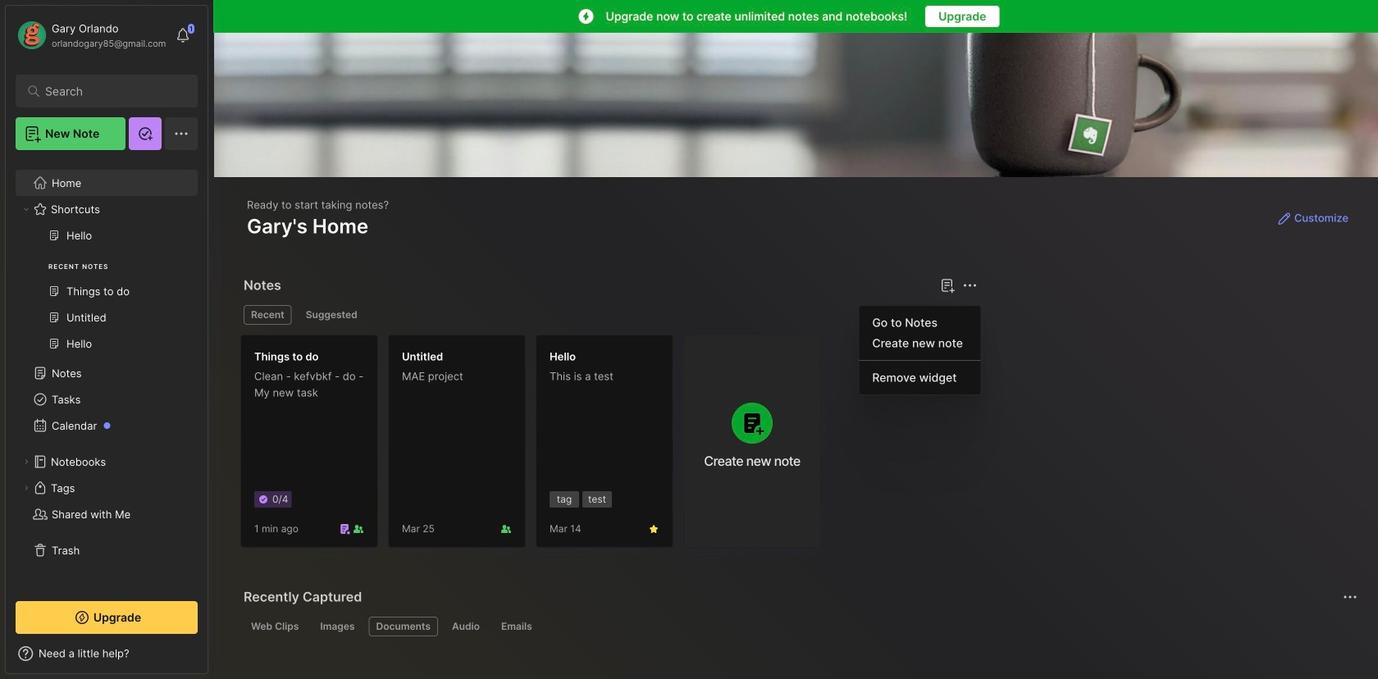 Task type: vqa. For each thing, say whether or not it's contained in the screenshot.
the topmost the More actions field
yes



Task type: describe. For each thing, give the bounding box(es) containing it.
main element
[[0, 0, 213, 680]]

1 horizontal spatial more actions field
[[1340, 586, 1363, 609]]

0 horizontal spatial more actions field
[[959, 274, 982, 297]]

group inside main element
[[16, 222, 197, 367]]

none search field inside main element
[[45, 81, 176, 101]]

more actions image
[[1341, 588, 1361, 607]]

Search text field
[[45, 84, 176, 99]]

tree inside main element
[[6, 160, 208, 587]]

expand notebooks image
[[21, 457, 31, 467]]

more actions image
[[961, 276, 980, 295]]

WHAT'S NEW field
[[6, 641, 208, 667]]

2 tab list from the top
[[244, 617, 1356, 637]]

expand tags image
[[21, 483, 31, 493]]

1 tab list from the top
[[244, 305, 975, 325]]



Task type: locate. For each thing, give the bounding box(es) containing it.
tab list
[[244, 305, 975, 325], [244, 617, 1356, 637]]

None search field
[[45, 81, 176, 101]]

click to collapse image
[[207, 649, 220, 669]]

Account field
[[16, 19, 166, 52]]

tree
[[6, 160, 208, 587]]

0 vertical spatial more actions field
[[959, 274, 982, 297]]

group
[[16, 222, 197, 367]]

0 vertical spatial tab list
[[244, 305, 975, 325]]

More actions field
[[959, 274, 982, 297], [1340, 586, 1363, 609]]

tab
[[244, 305, 292, 325], [299, 305, 365, 325], [244, 617, 306, 637], [313, 617, 362, 637], [369, 617, 438, 637], [445, 617, 488, 637], [494, 617, 540, 637]]

dropdown list menu
[[860, 313, 981, 388]]

1 vertical spatial more actions field
[[1340, 586, 1363, 609]]

1 vertical spatial tab list
[[244, 617, 1356, 637]]

row group
[[240, 335, 831, 558]]



